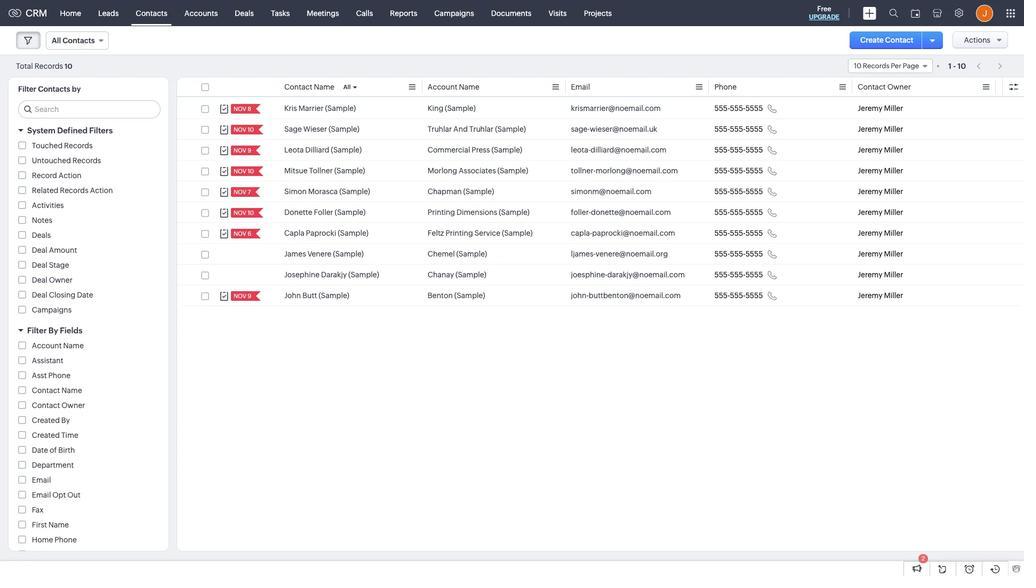 Task type: vqa. For each thing, say whether or not it's contained in the screenshot.


Task type: locate. For each thing, give the bounding box(es) containing it.
7 nov from the top
[[234, 230, 246, 237]]

5 nov from the top
[[234, 189, 246, 195]]

0 vertical spatial contact owner
[[858, 83, 911, 91]]

phone
[[714, 83, 737, 91], [48, 371, 70, 380], [55, 536, 77, 544]]

7
[[248, 189, 251, 195]]

All Contacts field
[[46, 31, 109, 50]]

records down touched records
[[72, 156, 101, 165]]

1 vertical spatial nov 10
[[234, 168, 254, 174]]

printing
[[428, 208, 455, 217], [446, 229, 473, 237]]

2 9 from the top
[[248, 293, 251, 299]]

records down record action
[[60, 186, 88, 195]]

contact owner
[[858, 83, 911, 91], [32, 401, 85, 410]]

all contacts
[[52, 36, 95, 45]]

of
[[50, 446, 57, 454]]

free upgrade
[[809, 5, 840, 21]]

printing up chemel (sample)
[[446, 229, 473, 237]]

1 horizontal spatial home
[[60, 9, 81, 17]]

nov 9 link down 'nov 8' link
[[231, 146, 252, 155]]

contacts left by at the top of the page
[[38, 85, 70, 93]]

search element
[[883, 0, 905, 26]]

create
[[860, 36, 884, 44]]

dilliard@noemail.com
[[591, 146, 667, 154]]

dimensions
[[457, 208, 497, 217]]

filter inside filter by fields dropdown button
[[27, 326, 47, 335]]

total records 10
[[16, 62, 72, 70]]

deal for deal closing date
[[32, 291, 47, 299]]

row group
[[177, 98, 1024, 306]]

nov 8
[[234, 106, 251, 112]]

2 deal from the top
[[32, 261, 47, 269]]

3 nov from the top
[[234, 147, 246, 154]]

nov 9 for john butt (sample)
[[234, 293, 251, 299]]

krismarrier@noemail.com
[[571, 104, 661, 113]]

home for home phone
[[32, 536, 53, 544]]

0 vertical spatial 9
[[248, 147, 251, 154]]

(sample) up the sage wieser (sample)
[[325, 104, 356, 113]]

8 nov from the top
[[234, 293, 246, 299]]

0 horizontal spatial truhlar
[[428, 125, 452, 133]]

activities
[[32, 201, 64, 210]]

Search text field
[[19, 101, 160, 118]]

6 jeremy from the top
[[858, 208, 883, 217]]

8 555-555-5555 from the top
[[714, 250, 763, 258]]

jeremy for darakjy@noemail.com
[[858, 270, 883, 279]]

campaigns link
[[426, 0, 483, 26]]

6 5555 from the top
[[745, 208, 763, 217]]

5555 for wieser@noemail.uk
[[745, 125, 763, 133]]

nov 9 for leota dilliard (sample)
[[234, 147, 251, 154]]

nov 10 up the nov 7
[[234, 168, 254, 174]]

10 down '8' at the left top of the page
[[248, 126, 254, 133]]

home phone
[[32, 536, 77, 544]]

contact name up marrier
[[284, 83, 334, 91]]

filter up assistant
[[27, 326, 47, 335]]

printing down chapman
[[428, 208, 455, 217]]

1 horizontal spatial campaigns
[[434, 9, 474, 17]]

nov for simon morasca (sample)
[[234, 189, 246, 195]]

josephine darakjy (sample) link
[[284, 269, 379, 280]]

(sample) right paprocki
[[338, 229, 369, 237]]

nov 9 link for john
[[231, 291, 252, 301]]

created
[[32, 416, 60, 425], [32, 431, 60, 440]]

press
[[472, 146, 490, 154]]

9 5555 from the top
[[745, 270, 763, 279]]

1 vertical spatial nov 10 link
[[231, 166, 255, 176]]

owner up "closing" in the left of the page
[[49, 276, 72, 284]]

1 horizontal spatial deals
[[235, 9, 254, 17]]

6
[[248, 230, 251, 237]]

home up all contacts
[[60, 9, 81, 17]]

crm link
[[9, 7, 47, 19]]

by inside dropdown button
[[48, 326, 58, 335]]

contact owner down 10 records per page
[[858, 83, 911, 91]]

jeremy for wieser@noemail.uk
[[858, 125, 883, 133]]

3 jeremy from the top
[[858, 146, 883, 154]]

filter down total
[[18, 85, 36, 93]]

deals left tasks
[[235, 9, 254, 17]]

time up birth
[[61, 431, 78, 440]]

2 vertical spatial email
[[32, 491, 51, 499]]

7 5555 from the top
[[745, 229, 763, 237]]

(sample) right service
[[502, 229, 533, 237]]

contacts for all contacts
[[63, 36, 95, 45]]

navigation
[[971, 58, 1008, 74]]

josephine
[[284, 270, 320, 279]]

10 Records Per Page field
[[848, 59, 933, 73]]

records left the per
[[863, 62, 889, 70]]

records for related
[[60, 186, 88, 195]]

leota-
[[571, 146, 591, 154]]

account name up king (sample) link
[[428, 83, 480, 91]]

truhlar left and on the left top of page
[[428, 125, 452, 133]]

4 5555 from the top
[[745, 166, 763, 175]]

9 for leota
[[248, 147, 251, 154]]

7 jeremy miller from the top
[[858, 229, 903, 237]]

10 jeremy miller from the top
[[858, 291, 903, 300]]

(sample) up darakjy
[[333, 250, 364, 258]]

6 555-555-5555 from the top
[[714, 208, 763, 217]]

capla-
[[571, 229, 592, 237]]

contact inside create contact button
[[885, 36, 914, 44]]

1 vertical spatial nov 9
[[234, 293, 251, 299]]

by up created time
[[61, 416, 70, 425]]

nov 10 up nov 6
[[234, 210, 254, 216]]

commercial press (sample) link
[[428, 145, 522, 155]]

555-555-5555 for darakjy@noemail.com
[[714, 270, 763, 279]]

venere
[[308, 250, 331, 258]]

deal for deal owner
[[32, 276, 47, 284]]

1 horizontal spatial date
[[77, 291, 93, 299]]

wieser
[[303, 125, 327, 133]]

birth
[[58, 446, 75, 454]]

krismarrier@noemail.com link
[[571, 103, 661, 114]]

0 vertical spatial created
[[32, 416, 60, 425]]

0 vertical spatial campaigns
[[434, 9, 474, 17]]

4 miller from the top
[[884, 166, 903, 175]]

associates
[[459, 166, 496, 175]]

1 nov 9 link from the top
[[231, 146, 252, 155]]

contacts right leads
[[136, 9, 167, 17]]

1 deal from the top
[[32, 246, 47, 254]]

2 vertical spatial phone
[[55, 536, 77, 544]]

1 miller from the top
[[884, 104, 903, 113]]

0 vertical spatial date
[[77, 291, 93, 299]]

7 jeremy from the top
[[858, 229, 883, 237]]

records inside field
[[863, 62, 889, 70]]

nov 10
[[234, 126, 254, 133], [234, 168, 254, 174], [234, 210, 254, 216]]

6 jeremy miller from the top
[[858, 208, 903, 217]]

miller for donette@noemail.com
[[884, 208, 903, 217]]

1 nov 10 from the top
[[234, 126, 254, 133]]

5 5555 from the top
[[745, 187, 763, 196]]

filter contacts by
[[18, 85, 81, 93]]

home down first
[[32, 536, 53, 544]]

filter for filter contacts by
[[18, 85, 36, 93]]

0 vertical spatial filter
[[18, 85, 36, 93]]

nov 9 link left 'john'
[[231, 291, 252, 301]]

3 nov 10 link from the top
[[231, 208, 255, 218]]

miller for morlong@noemail.com
[[884, 166, 903, 175]]

jeremy miller for venere@noemail.org
[[858, 250, 903, 258]]

4 deal from the top
[[32, 291, 47, 299]]

(sample) right dilliard
[[331, 146, 362, 154]]

0 horizontal spatial home
[[32, 536, 53, 544]]

records down defined
[[64, 141, 93, 150]]

contacts inside field
[[63, 36, 95, 45]]

0 horizontal spatial contact owner
[[32, 401, 85, 410]]

6 miller from the top
[[884, 208, 903, 217]]

1 horizontal spatial all
[[343, 84, 351, 90]]

all up total records 10
[[52, 36, 61, 45]]

records for untouched
[[72, 156, 101, 165]]

created time
[[32, 431, 78, 440]]

action
[[58, 171, 81, 180], [90, 186, 113, 195]]

date right "closing" in the left of the page
[[77, 291, 93, 299]]

joesphine-darakjy@noemail.com
[[571, 270, 685, 279]]

10 555-555-5555 from the top
[[714, 291, 763, 300]]

deal down deal owner
[[32, 291, 47, 299]]

1 created from the top
[[32, 416, 60, 425]]

contacts down the home link
[[63, 36, 95, 45]]

email up krismarrier@noemail.com
[[571, 83, 590, 91]]

nov for leota dilliard (sample)
[[234, 147, 246, 154]]

2 vertical spatial nov 10
[[234, 210, 254, 216]]

jeremy miller for donette@noemail.com
[[858, 208, 903, 217]]

5555
[[745, 104, 763, 113], [745, 125, 763, 133], [745, 146, 763, 154], [745, 166, 763, 175], [745, 187, 763, 196], [745, 208, 763, 217], [745, 229, 763, 237], [745, 250, 763, 258], [745, 270, 763, 279], [745, 291, 763, 300]]

deal for deal stage
[[32, 261, 47, 269]]

1 horizontal spatial contact name
[[284, 83, 334, 91]]

0 vertical spatial owner
[[887, 83, 911, 91]]

owner down the per
[[887, 83, 911, 91]]

(sample) right the wieser
[[329, 125, 359, 133]]

jeremy for morlong@noemail.com
[[858, 166, 883, 175]]

8
[[248, 106, 251, 112]]

1 vertical spatial account name
[[32, 341, 84, 350]]

9 555-555-5555 from the top
[[714, 270, 763, 279]]

nov 9 link for leota
[[231, 146, 252, 155]]

10
[[958, 62, 966, 70], [854, 62, 861, 70], [65, 62, 72, 70], [248, 126, 254, 133], [248, 168, 254, 174], [248, 210, 254, 216]]

email up fax
[[32, 491, 51, 499]]

1
[[948, 62, 952, 70]]

time
[[61, 431, 78, 440], [75, 550, 92, 559]]

5555 for venere@noemail.org
[[745, 250, 763, 258]]

0 horizontal spatial by
[[48, 326, 58, 335]]

1 jeremy miller from the top
[[858, 104, 903, 113]]

1 vertical spatial date
[[32, 446, 48, 454]]

1 nov 9 from the top
[[234, 147, 251, 154]]

10 up by at the top of the page
[[65, 62, 72, 70]]

nov 9 left 'john'
[[234, 293, 251, 299]]

james venere (sample) link
[[284, 249, 364, 259]]

name down asst phone
[[61, 386, 82, 395]]

2 5555 from the top
[[745, 125, 763, 133]]

date left the of
[[32, 446, 48, 454]]

all inside field
[[52, 36, 61, 45]]

2 nov 10 link from the top
[[231, 166, 255, 176]]

3 nov 10 from the top
[[234, 210, 254, 216]]

campaigns down "closing" in the left of the page
[[32, 306, 72, 314]]

0 horizontal spatial deals
[[32, 231, 51, 239]]

0 vertical spatial account
[[428, 83, 457, 91]]

1 horizontal spatial truhlar
[[469, 125, 494, 133]]

campaigns right reports link
[[434, 9, 474, 17]]

nov for donette foller (sample)
[[234, 210, 246, 216]]

0 horizontal spatial all
[[52, 36, 61, 45]]

555-555-5555 for morlong@noemail.com
[[714, 166, 763, 175]]

create menu element
[[857, 0, 883, 26]]

10 inside field
[[854, 62, 861, 70]]

jeremy
[[858, 104, 883, 113], [858, 125, 883, 133], [858, 146, 883, 154], [858, 166, 883, 175], [858, 187, 883, 196], [858, 208, 883, 217], [858, 229, 883, 237], [858, 250, 883, 258], [858, 270, 883, 279], [858, 291, 883, 300]]

8 jeremy miller from the top
[[858, 250, 903, 258]]

3 5555 from the top
[[745, 146, 763, 154]]

5555 for paprocki@noemail.com
[[745, 229, 763, 237]]

7 miller from the top
[[884, 229, 903, 237]]

2 miller from the top
[[884, 125, 903, 133]]

donette
[[284, 208, 312, 217]]

3 miller from the top
[[884, 146, 903, 154]]

morlong
[[428, 166, 457, 175]]

2 nov from the top
[[234, 126, 246, 133]]

1 vertical spatial contact name
[[32, 386, 82, 395]]

james venere (sample)
[[284, 250, 364, 258]]

10 miller from the top
[[884, 291, 903, 300]]

0 horizontal spatial contact name
[[32, 386, 82, 395]]

555-555-5555 for buttbenton@noemail.com
[[714, 291, 763, 300]]

4 jeremy from the top
[[858, 166, 883, 175]]

2 555-555-5555 from the top
[[714, 125, 763, 133]]

account name down filter by fields
[[32, 341, 84, 350]]

deals
[[235, 9, 254, 17], [32, 231, 51, 239]]

1 horizontal spatial account name
[[428, 83, 480, 91]]

action up related records action
[[58, 171, 81, 180]]

0 horizontal spatial action
[[58, 171, 81, 180]]

1 nov 10 link from the top
[[231, 125, 255, 134]]

created down created by
[[32, 431, 60, 440]]

1 vertical spatial nov 9 link
[[231, 291, 252, 301]]

account up assistant
[[32, 341, 62, 350]]

2 vertical spatial nov 10 link
[[231, 208, 255, 218]]

contact down 10 records per page
[[858, 83, 886, 91]]

benton
[[428, 291, 453, 300]]

0 vertical spatial nov 10
[[234, 126, 254, 133]]

row group containing kris marrier (sample)
[[177, 98, 1024, 306]]

9 jeremy from the top
[[858, 270, 883, 279]]

1 9 from the top
[[248, 147, 251, 154]]

1 vertical spatial filter
[[27, 326, 47, 335]]

home for home
[[60, 9, 81, 17]]

10 right -
[[958, 62, 966, 70]]

nov for mitsue tollner (sample)
[[234, 168, 246, 174]]

2 created from the top
[[32, 431, 60, 440]]

4 jeremy miller from the top
[[858, 166, 903, 175]]

9 miller from the top
[[884, 270, 903, 279]]

2 jeremy from the top
[[858, 125, 883, 133]]

contacts
[[136, 9, 167, 17], [63, 36, 95, 45], [38, 85, 70, 93]]

deals down notes
[[32, 231, 51, 239]]

nov 10 link up nov 6
[[231, 208, 255, 218]]

jeremy for venere@noemail.org
[[858, 250, 883, 258]]

benton (sample)
[[428, 291, 485, 300]]

simonm@noemail.com link
[[571, 186, 652, 197]]

truhlar and truhlar (sample)
[[428, 125, 526, 133]]

deal owner
[[32, 276, 72, 284]]

leads link
[[90, 0, 127, 26]]

1 vertical spatial campaigns
[[32, 306, 72, 314]]

1 horizontal spatial by
[[61, 416, 70, 425]]

first name
[[32, 521, 69, 529]]

foller
[[314, 208, 333, 217]]

8 miller from the top
[[884, 250, 903, 258]]

(sample) right darakjy
[[348, 270, 379, 279]]

nov 9 link
[[231, 146, 252, 155], [231, 291, 252, 301]]

leota dilliard (sample) link
[[284, 145, 362, 155]]

time right activity
[[75, 550, 92, 559]]

capla-paprocki@noemail.com
[[571, 229, 675, 237]]

jeremy miller
[[858, 104, 903, 113], [858, 125, 903, 133], [858, 146, 903, 154], [858, 166, 903, 175], [858, 187, 903, 196], [858, 208, 903, 217], [858, 229, 903, 237], [858, 250, 903, 258], [858, 270, 903, 279], [858, 291, 903, 300]]

10 jeremy from the top
[[858, 291, 883, 300]]

home inside the home link
[[60, 9, 81, 17]]

9 down '8' at the left top of the page
[[248, 147, 251, 154]]

records up 'filter contacts by'
[[34, 62, 63, 70]]

9 for john
[[248, 293, 251, 299]]

(sample) up printing dimensions (sample)
[[463, 187, 494, 196]]

chapman
[[428, 187, 462, 196]]

contact up the per
[[885, 36, 914, 44]]

leota
[[284, 146, 304, 154]]

1 vertical spatial contacts
[[63, 36, 95, 45]]

calls
[[356, 9, 373, 17]]

0 vertical spatial account name
[[428, 83, 480, 91]]

deal left stage
[[32, 261, 47, 269]]

1 vertical spatial email
[[32, 476, 51, 484]]

1 vertical spatial printing
[[446, 229, 473, 237]]

(sample) inside 'link'
[[348, 270, 379, 279]]

all up kris marrier (sample)
[[343, 84, 351, 90]]

8 5555 from the top
[[745, 250, 763, 258]]

4 555-555-5555 from the top
[[714, 166, 763, 175]]

nov 10 down nov 8 at the top left of the page
[[234, 126, 254, 133]]

8 jeremy from the top
[[858, 250, 883, 258]]

1 nov from the top
[[234, 106, 246, 112]]

create menu image
[[863, 7, 876, 19]]

0 vertical spatial nov 9
[[234, 147, 251, 154]]

9
[[248, 147, 251, 154], [248, 293, 251, 299]]

1 555-555-5555 from the top
[[714, 104, 763, 113]]

5555 for dilliard@noemail.com
[[745, 146, 763, 154]]

miller for dilliard@noemail.com
[[884, 146, 903, 154]]

0 vertical spatial nov 9 link
[[231, 146, 252, 155]]

1 vertical spatial account
[[32, 341, 62, 350]]

leota-dilliard@noemail.com link
[[571, 145, 667, 155]]

nov 10 for mitsue tollner (sample)
[[234, 168, 254, 174]]

nov 10 link up the nov 7
[[231, 166, 255, 176]]

4 nov from the top
[[234, 168, 246, 174]]

commercial
[[428, 146, 470, 154]]

foller-
[[571, 208, 591, 217]]

created up created time
[[32, 416, 60, 425]]

email
[[571, 83, 590, 91], [32, 476, 51, 484], [32, 491, 51, 499]]

contact up created by
[[32, 401, 60, 410]]

email down department at the bottom
[[32, 476, 51, 484]]

9 jeremy miller from the top
[[858, 270, 903, 279]]

10 down create
[[854, 62, 861, 70]]

1 vertical spatial home
[[32, 536, 53, 544]]

1 vertical spatial by
[[61, 416, 70, 425]]

2 jeremy miller from the top
[[858, 125, 903, 133]]

3 deal from the top
[[32, 276, 47, 284]]

1 horizontal spatial action
[[90, 186, 113, 195]]

6 nov from the top
[[234, 210, 246, 216]]

account up king
[[428, 83, 457, 91]]

7 555-555-5555 from the top
[[714, 229, 763, 237]]

deal up deal stage
[[32, 246, 47, 254]]

all for all
[[343, 84, 351, 90]]

contacts for filter contacts by
[[38, 85, 70, 93]]

10 5555 from the top
[[745, 291, 763, 300]]

0 vertical spatial all
[[52, 36, 61, 45]]

chanay
[[428, 270, 454, 279]]

2 nov 10 from the top
[[234, 168, 254, 174]]

1 vertical spatial created
[[32, 431, 60, 440]]

contact owner up created by
[[32, 401, 85, 410]]

chanay (sample) link
[[428, 269, 486, 280]]

2 nov 9 link from the top
[[231, 291, 252, 301]]

nov 10 link down nov 8 at the top left of the page
[[231, 125, 255, 134]]

9 left 'john'
[[248, 293, 251, 299]]

2 nov 9 from the top
[[234, 293, 251, 299]]

1 vertical spatial all
[[343, 84, 351, 90]]

donette@noemail.com
[[591, 208, 671, 217]]

0 vertical spatial home
[[60, 9, 81, 17]]

truhlar up press on the left top of page
[[469, 125, 494, 133]]

jeremy for donette@noemail.com
[[858, 208, 883, 217]]

nov 9 down nov 8 at the top left of the page
[[234, 147, 251, 154]]

by left fields
[[48, 326, 58, 335]]

3 555-555-5555 from the top
[[714, 146, 763, 154]]

truhlar
[[428, 125, 452, 133], [469, 125, 494, 133]]

1 vertical spatial owner
[[49, 276, 72, 284]]

nov 10 link for donette
[[231, 208, 255, 218]]

deal down deal stage
[[32, 276, 47, 284]]

related
[[32, 186, 58, 195]]

2 vertical spatial contacts
[[38, 85, 70, 93]]

and
[[453, 125, 468, 133]]

miller for paprocki@noemail.com
[[884, 229, 903, 237]]

donette foller (sample) link
[[284, 207, 366, 218]]

0 vertical spatial nov 10 link
[[231, 125, 255, 134]]

printing dimensions (sample) link
[[428, 207, 530, 218]]

donette foller (sample)
[[284, 208, 366, 217]]

3 jeremy miller from the top
[[858, 146, 903, 154]]

contact name down asst phone
[[32, 386, 82, 395]]

1 vertical spatial phone
[[48, 371, 70, 380]]

1 vertical spatial contact owner
[[32, 401, 85, 410]]

0 horizontal spatial campaigns
[[32, 306, 72, 314]]

owner up created by
[[61, 401, 85, 410]]

0 vertical spatial by
[[48, 326, 58, 335]]

0 vertical spatial deals
[[235, 9, 254, 17]]

jeremy for paprocki@noemail.com
[[858, 229, 883, 237]]

filter by fields
[[27, 326, 82, 335]]

records for 10
[[863, 62, 889, 70]]

5555 for darakjy@noemail.com
[[745, 270, 763, 279]]

nov 10 for donette foller (sample)
[[234, 210, 254, 216]]

555-555-5555 for donette@noemail.com
[[714, 208, 763, 217]]

action down untouched records
[[90, 186, 113, 195]]

1 vertical spatial 9
[[248, 293, 251, 299]]



Task type: describe. For each thing, give the bounding box(es) containing it.
chemel (sample) link
[[428, 249, 487, 259]]

created for created by
[[32, 416, 60, 425]]

search image
[[889, 9, 898, 18]]

morlong associates (sample)
[[428, 166, 528, 175]]

phone for asst phone
[[48, 371, 70, 380]]

(sample) right associates
[[497, 166, 528, 175]]

contact down asst phone
[[32, 386, 60, 395]]

0 horizontal spatial account name
[[32, 341, 84, 350]]

projects link
[[575, 0, 620, 26]]

2
[[922, 555, 925, 562]]

miller for darakjy@noemail.com
[[884, 270, 903, 279]]

king
[[428, 104, 443, 113]]

miller for buttbenton@noemail.com
[[884, 291, 903, 300]]

tollner-morlong@noemail.com link
[[571, 165, 678, 176]]

1 jeremy from the top
[[858, 104, 883, 113]]

kris
[[284, 104, 297, 113]]

king (sample)
[[428, 104, 476, 113]]

2 vertical spatial owner
[[61, 401, 85, 410]]

last
[[32, 550, 46, 559]]

0 horizontal spatial date
[[32, 446, 48, 454]]

(sample) right press on the left top of page
[[491, 146, 522, 154]]

stage
[[49, 261, 69, 269]]

0 vertical spatial email
[[571, 83, 590, 91]]

10 up 7
[[248, 168, 254, 174]]

phone for home phone
[[55, 536, 77, 544]]

by for filter
[[48, 326, 58, 335]]

accounts link
[[176, 0, 226, 26]]

reports link
[[382, 0, 426, 26]]

name down fields
[[63, 341, 84, 350]]

sage
[[284, 125, 302, 133]]

asst
[[32, 371, 47, 380]]

fields
[[60, 326, 82, 335]]

(sample) down chemel (sample)
[[456, 270, 486, 279]]

paprocki@noemail.com
[[592, 229, 675, 237]]

10 inside total records 10
[[65, 62, 72, 70]]

nov for kris marrier (sample)
[[234, 106, 246, 112]]

1 vertical spatial time
[[75, 550, 92, 559]]

morasca
[[308, 187, 338, 196]]

chemel (sample)
[[428, 250, 487, 258]]

0 vertical spatial action
[[58, 171, 81, 180]]

name up king (sample) link
[[459, 83, 480, 91]]

ljames-venere@noemail.org link
[[571, 249, 668, 259]]

nov 10 for sage wieser (sample)
[[234, 126, 254, 133]]

nov 7
[[234, 189, 251, 195]]

leota-dilliard@noemail.com
[[571, 146, 667, 154]]

jeremy miller for morlong@noemail.com
[[858, 166, 903, 175]]

nov for capla paprocki (sample)
[[234, 230, 246, 237]]

untouched records
[[32, 156, 101, 165]]

nov for sage wieser (sample)
[[234, 126, 246, 133]]

555-555-5555 for venere@noemail.org
[[714, 250, 763, 258]]

leads
[[98, 9, 119, 17]]

deals link
[[226, 0, 262, 26]]

2 truhlar from the left
[[469, 125, 494, 133]]

miller for wieser@noemail.uk
[[884, 125, 903, 133]]

per
[[891, 62, 901, 70]]

create contact button
[[850, 31, 924, 49]]

1 vertical spatial deals
[[32, 231, 51, 239]]

reports
[[390, 9, 417, 17]]

0 horizontal spatial account
[[32, 341, 62, 350]]

chanay (sample)
[[428, 270, 486, 279]]

visits
[[549, 9, 567, 17]]

morlong associates (sample) link
[[428, 165, 528, 176]]

by for created
[[61, 416, 70, 425]]

john butt (sample) link
[[284, 290, 349, 301]]

darakjy
[[321, 270, 347, 279]]

calendar image
[[911, 9, 920, 17]]

commercial press (sample)
[[428, 146, 522, 154]]

wieser@noemail.uk
[[590, 125, 657, 133]]

(sample) right morasca
[[339, 187, 370, 196]]

(sample) down the feltz printing service (sample)
[[456, 250, 487, 258]]

chapman (sample) link
[[428, 186, 494, 197]]

filter for filter by fields
[[27, 326, 47, 335]]

profile element
[[970, 0, 1000, 26]]

5 jeremy miller from the top
[[858, 187, 903, 196]]

email opt out
[[32, 491, 80, 499]]

activity
[[48, 550, 74, 559]]

10 up the 6
[[248, 210, 254, 216]]

profile image
[[976, 5, 993, 22]]

5 555-555-5555 from the top
[[714, 187, 763, 196]]

10 records per page
[[854, 62, 919, 70]]

(sample) up commercial press (sample)
[[495, 125, 526, 133]]

contacts link
[[127, 0, 176, 26]]

1 horizontal spatial contact owner
[[858, 83, 911, 91]]

(sample) up and on the left top of page
[[445, 104, 476, 113]]

5 miller from the top
[[884, 187, 903, 196]]

jeremy miller for paprocki@noemail.com
[[858, 229, 903, 237]]

filter by fields button
[[9, 321, 169, 340]]

nov 10 link for sage
[[231, 125, 255, 134]]

jeremy miller for darakjy@noemail.com
[[858, 270, 903, 279]]

(sample) right foller
[[335, 208, 366, 217]]

jeremy miller for dilliard@noemail.com
[[858, 146, 903, 154]]

deal stage
[[32, 261, 69, 269]]

buttbenton@noemail.com
[[589, 291, 681, 300]]

1 truhlar from the left
[[428, 125, 452, 133]]

mitsue tollner (sample)
[[284, 166, 365, 175]]

visits link
[[540, 0, 575, 26]]

1 vertical spatial action
[[90, 186, 113, 195]]

jeremy for buttbenton@noemail.com
[[858, 291, 883, 300]]

(sample) down the chanay (sample) link
[[454, 291, 485, 300]]

john butt (sample)
[[284, 291, 349, 300]]

contact up kris
[[284, 83, 312, 91]]

foller-donette@noemail.com link
[[571, 207, 671, 218]]

john
[[284, 291, 301, 300]]

1 - 10
[[948, 62, 966, 70]]

all for all contacts
[[52, 36, 61, 45]]

created by
[[32, 416, 70, 425]]

records for touched
[[64, 141, 93, 150]]

john-
[[571, 291, 589, 300]]

by
[[72, 85, 81, 93]]

dilliard
[[305, 146, 329, 154]]

touched
[[32, 141, 63, 150]]

jeremy miller for buttbenton@noemail.com
[[858, 291, 903, 300]]

(sample) up service
[[499, 208, 530, 217]]

5555 for buttbenton@noemail.com
[[745, 291, 763, 300]]

nov 10 link for mitsue
[[231, 166, 255, 176]]

kris marrier (sample) link
[[284, 103, 356, 114]]

555-555-5555 for dilliard@noemail.com
[[714, 146, 763, 154]]

meetings link
[[298, 0, 348, 26]]

truhlar and truhlar (sample) link
[[428, 124, 526, 134]]

create contact
[[860, 36, 914, 44]]

0 vertical spatial printing
[[428, 208, 455, 217]]

555-555-5555 for wieser@noemail.uk
[[714, 125, 763, 133]]

(sample) down darakjy
[[319, 291, 349, 300]]

venere@noemail.org
[[596, 250, 668, 258]]

butt
[[302, 291, 317, 300]]

name up home phone
[[48, 521, 69, 529]]

opt
[[52, 491, 66, 499]]

accounts
[[184, 9, 218, 17]]

0 vertical spatial contacts
[[136, 9, 167, 17]]

tollner-morlong@noemail.com
[[571, 166, 678, 175]]

assistant
[[32, 356, 63, 365]]

fax
[[32, 506, 44, 514]]

james
[[284, 250, 306, 258]]

capla
[[284, 229, 304, 237]]

5 jeremy from the top
[[858, 187, 883, 196]]

josephine darakjy (sample)
[[284, 270, 379, 279]]

mitsue
[[284, 166, 308, 175]]

joesphine-darakjy@noemail.com link
[[571, 269, 685, 280]]

free
[[817, 5, 831, 13]]

joesphine-
[[571, 270, 607, 279]]

page
[[903, 62, 919, 70]]

555-555-5555 for paprocki@noemail.com
[[714, 229, 763, 237]]

(sample) right the tollner
[[334, 166, 365, 175]]

jeremy miller for wieser@noemail.uk
[[858, 125, 903, 133]]

miller for venere@noemail.org
[[884, 250, 903, 258]]

deal for deal amount
[[32, 246, 47, 254]]

name up kris marrier (sample) link
[[314, 83, 334, 91]]

5555 for donette@noemail.com
[[745, 208, 763, 217]]

nov 8 link
[[231, 104, 252, 114]]

1 horizontal spatial account
[[428, 83, 457, 91]]

1 5555 from the top
[[745, 104, 763, 113]]

0 vertical spatial phone
[[714, 83, 737, 91]]

nov for john butt (sample)
[[234, 293, 246, 299]]

jeremy for dilliard@noemail.com
[[858, 146, 883, 154]]

asst phone
[[32, 371, 70, 380]]

created for created time
[[32, 431, 60, 440]]

0 vertical spatial time
[[61, 431, 78, 440]]

deal amount
[[32, 246, 77, 254]]

records for total
[[34, 62, 63, 70]]

nov 7 link
[[231, 187, 252, 197]]

capla paprocki (sample) link
[[284, 228, 369, 238]]

untouched
[[32, 156, 71, 165]]

5555 for morlong@noemail.com
[[745, 166, 763, 175]]

simon
[[284, 187, 307, 196]]

0 vertical spatial contact name
[[284, 83, 334, 91]]

related records action
[[32, 186, 113, 195]]



